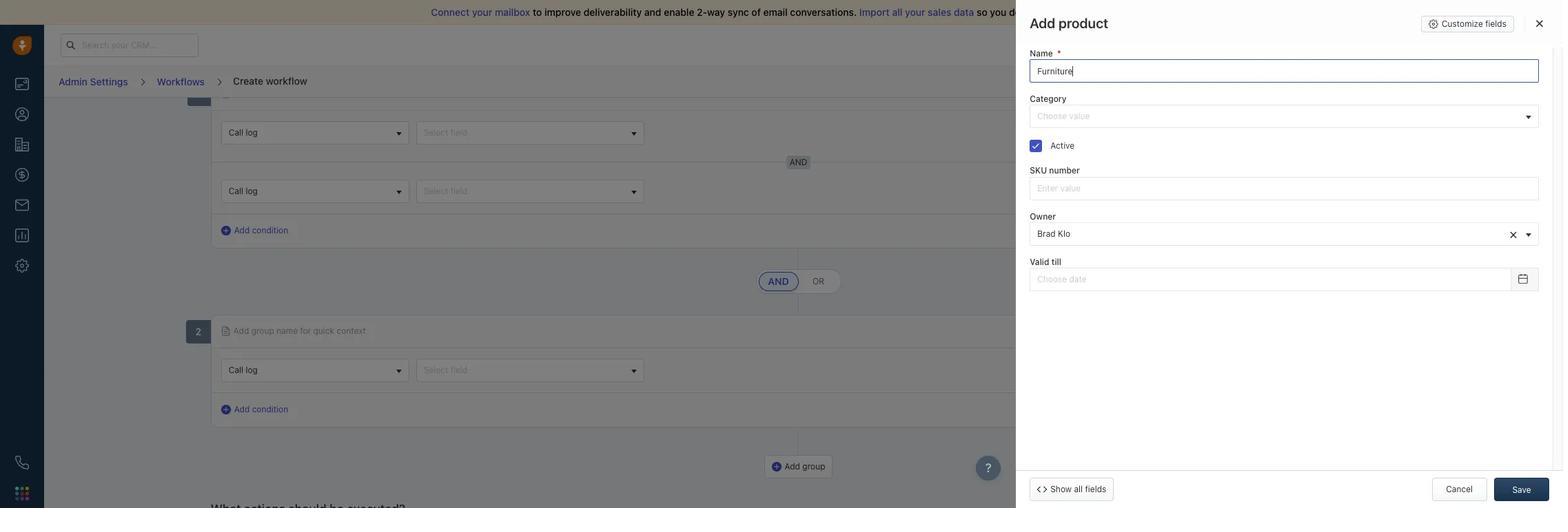 Task type: describe. For each thing, give the bounding box(es) containing it.
customize
[[1442, 19, 1484, 29]]

log for 1st select field button from the top of the page
[[246, 128, 258, 138]]

call log for second select field button from the top of the page
[[229, 186, 258, 197]]

active
[[1051, 141, 1075, 151]]

freshworks switcher image
[[15, 487, 29, 501]]

sync
[[728, 6, 749, 18]]

you
[[990, 6, 1007, 18]]

admin
[[59, 76, 88, 87]]

3 call from the top
[[229, 366, 243, 376]]

admin settings link
[[58, 71, 129, 93]]

save as draft button
[[1410, 70, 1489, 93]]

close image
[[1537, 19, 1544, 28]]

way
[[707, 6, 725, 18]]

deliverability
[[584, 6, 642, 18]]

email
[[764, 6, 788, 18]]

21
[[1250, 40, 1258, 49]]

add product
[[1030, 15, 1109, 31]]

plans
[[1335, 39, 1357, 50]]

don't
[[1009, 6, 1033, 18]]

enable button
[[1495, 70, 1550, 93]]

admin settings
[[59, 76, 128, 87]]

2-
[[697, 6, 707, 18]]

conditions
[[1122, 88, 1162, 99]]

match all conditions in this group
[[1077, 88, 1213, 99]]

call log button for second select field button from the top of the page
[[221, 180, 409, 203]]

call log for 3rd select field button from the top of the page
[[229, 366, 258, 376]]

email image
[[1427, 39, 1437, 51]]

0 horizontal spatial cancel button
[[1349, 70, 1404, 93]]

1 name from the top
[[277, 88, 298, 99]]

for for 1st select field button from the top of the page call log button
[[300, 88, 311, 99]]

for for call log button for 3rd select field button from the top of the page
[[300, 326, 311, 337]]

brad klo
[[1038, 229, 1071, 239]]

customize fields button
[[1422, 16, 1515, 32]]

2 add condition link from the top
[[221, 404, 288, 417]]

connect
[[431, 6, 470, 18]]

or link
[[799, 272, 839, 292]]

category
[[1030, 94, 1067, 104]]

days
[[1260, 40, 1277, 49]]

2 select field button from the top
[[416, 180, 645, 203]]

call log button for 1st select field button from the top of the page
[[221, 121, 409, 145]]

add condition for first add condition link
[[234, 225, 288, 236]]

ends
[[1222, 40, 1239, 49]]

in for ends
[[1241, 40, 1248, 49]]

add group button
[[764, 456, 833, 479]]

as
[[1451, 76, 1460, 87]]

select field for 1st select field button from the top of the page
[[424, 128, 468, 138]]

owner
[[1030, 211, 1056, 222]]

cancel inside dialog
[[1447, 485, 1473, 495]]

log for 3rd select field button from the top of the page
[[246, 366, 258, 376]]

trial
[[1205, 40, 1219, 49]]

number
[[1050, 166, 1080, 176]]

log for second select field button from the top of the page
[[246, 186, 258, 197]]

workflow
[[266, 75, 307, 87]]

of
[[752, 6, 761, 18]]

sku number
[[1030, 166, 1080, 176]]

3 field from the top
[[451, 366, 468, 376]]

settings
[[90, 76, 128, 87]]

condition for first add condition link
[[252, 225, 288, 236]]

product
[[1059, 15, 1109, 31]]

from
[[1096, 6, 1117, 18]]

choose value button
[[1030, 105, 1540, 128]]

till
[[1052, 257, 1062, 267]]

phone element
[[8, 450, 36, 477]]

import
[[860, 6, 890, 18]]

select for 1st select field button from the top of the page
[[424, 128, 448, 138]]

connect your mailbox to improve deliverability and enable 2-way sync of email conversations. import all your sales data so you don't have to start from scratch.
[[431, 6, 1157, 18]]

name
[[1030, 48, 1053, 59]]

import all your sales data link
[[860, 6, 977, 18]]

1 call from the top
[[229, 128, 243, 138]]

select for second select field button from the top of the page
[[424, 186, 448, 197]]

mailbox
[[495, 6, 530, 18]]

enable
[[664, 6, 695, 18]]

explore plans link
[[1296, 37, 1364, 53]]

explore plans
[[1303, 39, 1357, 50]]

so
[[977, 6, 988, 18]]

conversations.
[[790, 6, 857, 18]]

0 vertical spatial condition
[[1289, 88, 1325, 99]]

have
[[1036, 6, 1057, 18]]

valid till
[[1030, 257, 1062, 267]]

connect your mailbox link
[[431, 6, 533, 18]]

all inside button
[[1075, 485, 1083, 495]]



Task type: locate. For each thing, give the bounding box(es) containing it.
context for 1st select field button from the top of the page
[[337, 88, 366, 99]]

1 log from the top
[[246, 128, 258, 138]]

select field
[[424, 128, 468, 138], [424, 186, 468, 197], [424, 366, 468, 376]]

1 horizontal spatial this
[[1337, 88, 1351, 99]]

2 call log from the top
[[229, 186, 258, 197]]

0 horizontal spatial in
[[1164, 88, 1171, 99]]

context for 3rd select field button from the top of the page
[[337, 326, 366, 337]]

show
[[1051, 485, 1072, 495]]

all
[[892, 6, 903, 18], [1075, 485, 1083, 495]]

cancel button down 'plans'
[[1349, 70, 1404, 93]]

your left mailbox
[[472, 6, 493, 18]]

for
[[300, 88, 311, 99], [300, 326, 311, 337]]

SKU number text field
[[1030, 177, 1540, 200]]

in for conditions
[[1164, 88, 1171, 99]]

to left start
[[1060, 6, 1069, 18]]

2 call from the top
[[229, 186, 243, 197]]

1 for from the top
[[300, 88, 311, 99]]

context
[[337, 88, 366, 99], [337, 326, 366, 337]]

3 call log from the top
[[229, 366, 258, 376]]

data
[[954, 6, 975, 18]]

2 vertical spatial call log button
[[221, 359, 409, 383]]

select field for 3rd select field button from the top of the page
[[424, 366, 468, 376]]

call log
[[229, 128, 258, 138], [229, 186, 258, 197], [229, 366, 258, 376]]

0 vertical spatial select field
[[424, 128, 468, 138]]

0 vertical spatial cancel
[[1363, 76, 1390, 87]]

1 select field button from the top
[[416, 121, 645, 145]]

fields inside button
[[1086, 485, 1107, 495]]

log
[[246, 128, 258, 138], [246, 186, 258, 197], [246, 366, 258, 376]]

3 log from the top
[[246, 366, 258, 376]]

klo
[[1058, 229, 1071, 239]]

0 vertical spatial call log
[[229, 128, 258, 138]]

call
[[229, 128, 243, 138], [229, 186, 243, 197], [229, 366, 243, 376]]

sku
[[1030, 166, 1047, 176]]

1 horizontal spatial match
[[1242, 88, 1266, 99]]

name *
[[1030, 48, 1062, 59]]

0 horizontal spatial cancel
[[1363, 76, 1390, 87]]

2 add condition from the top
[[234, 405, 288, 415]]

0 vertical spatial call
[[229, 128, 243, 138]]

any
[[1269, 88, 1287, 99]]

dialog
[[1016, 0, 1564, 509]]

in right conditions
[[1164, 88, 1171, 99]]

1 horizontal spatial your
[[905, 6, 926, 18]]

match left any
[[1242, 88, 1266, 99]]

0 vertical spatial save
[[1430, 76, 1449, 87]]

dialog containing add product
[[1016, 0, 1564, 509]]

2 call log button from the top
[[221, 180, 409, 203]]

valid
[[1030, 257, 1050, 267]]

0 horizontal spatial your
[[472, 6, 493, 18]]

3 select from the top
[[424, 366, 448, 376]]

1 vertical spatial fields
[[1086, 485, 1107, 495]]

add group
[[785, 462, 826, 472]]

1 vertical spatial cancel button
[[1432, 479, 1488, 502]]

in down explore plans link
[[1328, 88, 1335, 99]]

0 vertical spatial name
[[277, 88, 298, 99]]

1 vertical spatial add condition
[[234, 405, 288, 415]]

cancel down explore plans link
[[1363, 76, 1390, 87]]

save inside 'button'
[[1513, 485, 1532, 496]]

2 add group name for quick context from the top
[[234, 326, 366, 337]]

1 vertical spatial all
[[1075, 485, 1083, 495]]

0 vertical spatial fields
[[1486, 19, 1507, 29]]

1 horizontal spatial save
[[1513, 485, 1532, 496]]

0 horizontal spatial to
[[533, 6, 542, 18]]

sales
[[928, 6, 952, 18]]

2 context from the top
[[337, 326, 366, 337]]

0 vertical spatial add group name for quick context
[[234, 88, 366, 99]]

this for condition
[[1337, 88, 1351, 99]]

3 select field button from the top
[[416, 359, 645, 383]]

this right conditions
[[1174, 88, 1188, 99]]

to
[[533, 6, 542, 18], [1060, 6, 1069, 18]]

quick for 1st select field button from the top of the page
[[313, 88, 334, 99]]

cancel left save 'button'
[[1447, 485, 1473, 495]]

all right 'show'
[[1075, 485, 1083, 495]]

1 select field from the top
[[424, 128, 468, 138]]

2 to from the left
[[1060, 6, 1069, 18]]

value
[[1070, 111, 1090, 122]]

1 call log button from the top
[[221, 121, 409, 145]]

2 for from the top
[[300, 326, 311, 337]]

0 vertical spatial call log button
[[221, 121, 409, 145]]

phone image
[[15, 456, 29, 470]]

workflows link
[[156, 71, 205, 93]]

0 vertical spatial log
[[246, 128, 258, 138]]

2 vertical spatial condition
[[252, 405, 288, 415]]

this for conditions
[[1174, 88, 1188, 99]]

save for save as draft
[[1430, 76, 1449, 87]]

1 vertical spatial log
[[246, 186, 258, 197]]

0 vertical spatial select
[[424, 128, 448, 138]]

1 vertical spatial add condition link
[[221, 404, 288, 417]]

this down 'plans'
[[1337, 88, 1351, 99]]

2 vertical spatial call log
[[229, 366, 258, 376]]

0 vertical spatial add condition
[[234, 225, 288, 236]]

Enter value text field
[[1030, 59, 1540, 83]]

2 select from the top
[[424, 186, 448, 197]]

0 vertical spatial all
[[892, 6, 903, 18]]

1 context from the top
[[337, 88, 366, 99]]

2 this from the left
[[1337, 88, 1351, 99]]

start
[[1072, 6, 1093, 18]]

your
[[1187, 40, 1203, 49]]

0 vertical spatial context
[[337, 88, 366, 99]]

Search your CRM... text field
[[61, 33, 199, 57]]

1 vertical spatial add group name for quick context
[[234, 326, 366, 337]]

0 horizontal spatial save
[[1430, 76, 1449, 87]]

*
[[1058, 48, 1062, 59]]

3 call log button from the top
[[221, 359, 409, 383]]

explore
[[1303, 39, 1333, 50]]

1 vertical spatial call log button
[[221, 180, 409, 203]]

your left sales at the right of the page
[[905, 6, 926, 18]]

2 name from the top
[[277, 326, 298, 337]]

2 vertical spatial select
[[424, 366, 448, 376]]

2 vertical spatial select field
[[424, 366, 468, 376]]

2 match from the left
[[1242, 88, 1266, 99]]

1 vertical spatial call log
[[229, 186, 258, 197]]

all right import
[[892, 6, 903, 18]]

save button
[[1495, 479, 1550, 502]]

2 vertical spatial select field button
[[416, 359, 645, 383]]

match any condition in this group
[[1242, 88, 1376, 99]]

1 vertical spatial select
[[424, 186, 448, 197]]

add condition for first add condition link from the bottom of the page
[[234, 405, 288, 415]]

show all fields
[[1051, 485, 1107, 495]]

1 add condition link from the top
[[221, 225, 288, 237]]

add group name for quick context for 1st select field button from the top of the page
[[234, 88, 366, 99]]

create
[[233, 75, 263, 87]]

1 add condition from the top
[[234, 225, 288, 236]]

0 vertical spatial select field button
[[416, 121, 645, 145]]

2 your from the left
[[905, 6, 926, 18]]

1 horizontal spatial fields
[[1486, 19, 1507, 29]]

customize fields
[[1442, 19, 1507, 29]]

0 horizontal spatial this
[[1174, 88, 1188, 99]]

1 vertical spatial field
[[451, 186, 468, 197]]

1 horizontal spatial to
[[1060, 6, 1069, 18]]

2 vertical spatial call
[[229, 366, 243, 376]]

all
[[1103, 88, 1119, 99]]

group inside button
[[803, 462, 826, 472]]

1 to from the left
[[533, 6, 542, 18]]

match for match all conditions in this group
[[1077, 88, 1101, 99]]

cancel button
[[1349, 70, 1404, 93], [1432, 479, 1488, 502]]

fields right 'show'
[[1086, 485, 1107, 495]]

1 field from the top
[[451, 128, 468, 138]]

1 horizontal spatial cancel button
[[1432, 479, 1488, 502]]

fields inside button
[[1486, 19, 1507, 29]]

0 vertical spatial cancel button
[[1349, 70, 1404, 93]]

2 quick from the top
[[313, 326, 334, 337]]

select for 3rd select field button from the top of the page
[[424, 366, 448, 376]]

and link
[[759, 272, 799, 292], [759, 272, 799, 292]]

scratch.
[[1119, 6, 1157, 18]]

add condition link
[[221, 225, 288, 237], [221, 404, 288, 417]]

call log for 1st select field button from the top of the page
[[229, 128, 258, 138]]

to right mailbox
[[533, 6, 542, 18]]

0 vertical spatial for
[[300, 88, 311, 99]]

fields right the customize
[[1486, 19, 1507, 29]]

quick for 3rd select field button from the top of the page
[[313, 326, 334, 337]]

brad
[[1038, 229, 1056, 239]]

2 field from the top
[[451, 186, 468, 197]]

draft
[[1463, 76, 1481, 87]]

0 horizontal spatial all
[[892, 6, 903, 18]]

condition for first add condition link from the bottom of the page
[[252, 405, 288, 415]]

Choose date text field
[[1030, 268, 1512, 292]]

1 vertical spatial name
[[277, 326, 298, 337]]

1 vertical spatial context
[[337, 326, 366, 337]]

2 vertical spatial field
[[451, 366, 468, 376]]

group
[[251, 88, 274, 99], [1190, 88, 1213, 99], [1354, 88, 1376, 99], [251, 326, 274, 337], [803, 462, 826, 472]]

in
[[1241, 40, 1248, 49], [1164, 88, 1171, 99], [1328, 88, 1335, 99]]

show all fields button
[[1030, 479, 1114, 502]]

2 log from the top
[[246, 186, 258, 197]]

name
[[277, 88, 298, 99], [277, 326, 298, 337]]

your
[[472, 6, 493, 18], [905, 6, 926, 18]]

match left all
[[1077, 88, 1101, 99]]

1 match from the left
[[1077, 88, 1101, 99]]

1 vertical spatial call
[[229, 186, 243, 197]]

choose value
[[1038, 111, 1090, 122]]

1 vertical spatial condition
[[252, 225, 288, 236]]

save for save
[[1513, 485, 1532, 496]]

1 horizontal spatial cancel
[[1447, 485, 1473, 495]]

enable
[[1509, 76, 1536, 87]]

2 vertical spatial log
[[246, 366, 258, 376]]

add
[[234, 88, 249, 99], [234, 225, 250, 236], [234, 326, 249, 337], [234, 405, 250, 415], [785, 462, 800, 472]]

match for match any condition in this group
[[1242, 88, 1266, 99]]

cancel
[[1363, 76, 1390, 87], [1447, 485, 1473, 495]]

1 horizontal spatial in
[[1241, 40, 1248, 49]]

add
[[1030, 15, 1056, 31]]

3 select field from the top
[[424, 366, 468, 376]]

0 vertical spatial quick
[[313, 88, 334, 99]]

call log button for 3rd select field button from the top of the page
[[221, 359, 409, 383]]

add inside button
[[785, 462, 800, 472]]

select field for second select field button from the top of the page
[[424, 186, 468, 197]]

0 vertical spatial field
[[451, 128, 468, 138]]

workflows
[[157, 76, 205, 87]]

fields
[[1486, 19, 1507, 29], [1086, 485, 1107, 495]]

0 vertical spatial add condition link
[[221, 225, 288, 237]]

improve
[[545, 6, 581, 18]]

quick
[[313, 88, 334, 99], [313, 326, 334, 337]]

1 your from the left
[[472, 6, 493, 18]]

in for condition
[[1328, 88, 1335, 99]]

2 horizontal spatial in
[[1328, 88, 1335, 99]]

add group name for quick context
[[234, 88, 366, 99], [234, 326, 366, 337]]

save inside button
[[1430, 76, 1449, 87]]

your trial ends in 21 days
[[1187, 40, 1277, 49]]

1 quick from the top
[[313, 88, 334, 99]]

2 select field from the top
[[424, 186, 468, 197]]

1 horizontal spatial all
[[1075, 485, 1083, 495]]

save as draft
[[1430, 76, 1481, 87]]

in left 21
[[1241, 40, 1248, 49]]

save
[[1430, 76, 1449, 87], [1513, 485, 1532, 496]]

0 horizontal spatial match
[[1077, 88, 1101, 99]]

1 vertical spatial for
[[300, 326, 311, 337]]

1 this from the left
[[1174, 88, 1188, 99]]

×
[[1510, 226, 1518, 242]]

add condition
[[234, 225, 288, 236], [234, 405, 288, 415]]

add group name for quick context for 3rd select field button from the top of the page
[[234, 326, 366, 337]]

cancel button left save 'button'
[[1432, 479, 1488, 502]]

1 select from the top
[[424, 128, 448, 138]]

1 add group name for quick context from the top
[[234, 88, 366, 99]]

1 vertical spatial quick
[[313, 326, 334, 337]]

or
[[813, 277, 825, 287]]

create workflow
[[233, 75, 307, 87]]

1 vertical spatial select field button
[[416, 180, 645, 203]]

and
[[645, 6, 662, 18], [768, 276, 789, 288], [770, 277, 788, 287]]

choose
[[1038, 111, 1067, 122]]

select
[[424, 128, 448, 138], [424, 186, 448, 197], [424, 366, 448, 376]]

1 vertical spatial save
[[1513, 485, 1532, 496]]

0 horizontal spatial fields
[[1086, 485, 1107, 495]]

1 vertical spatial cancel
[[1447, 485, 1473, 495]]

1 call log from the top
[[229, 128, 258, 138]]

1 vertical spatial select field
[[424, 186, 468, 197]]



Task type: vqa. For each thing, say whether or not it's contained in the screenshot.
Active
yes



